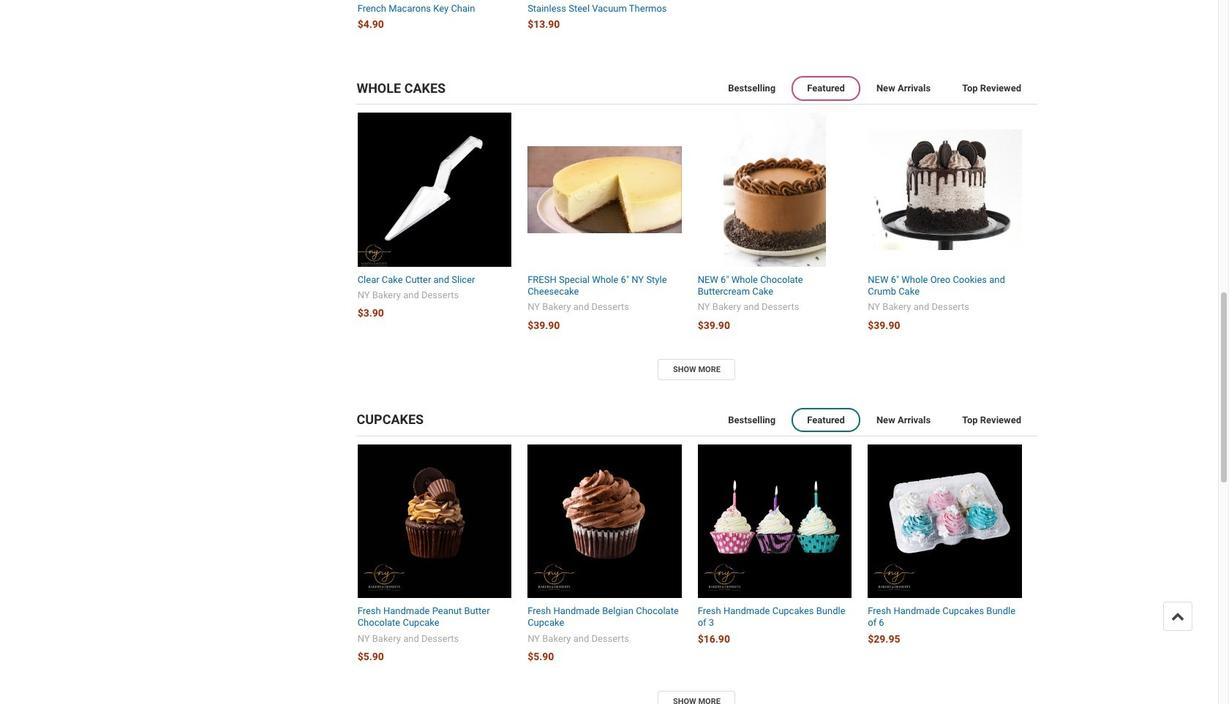 Task type: describe. For each thing, give the bounding box(es) containing it.
new york style cheesecake image
[[528, 146, 682, 233]]

belgian chocolate cupcake image
[[528, 445, 682, 599]]

tab list for fresh handmade cupcakes bundle of 3 image
[[357, 405, 1038, 437]]

cake cutter and slicer image
[[358, 113, 512, 267]]

fresh handmade peanut butter chocolate cupcake image
[[358, 445, 512, 599]]

top of page image
[[1172, 610, 1185, 624]]

chocolate buttercream cake image
[[698, 113, 852, 267]]

fresh handmade cupcakes bundle of 3 image
[[698, 445, 852, 599]]



Task type: locate. For each thing, give the bounding box(es) containing it.
tab list for chocolate buttercream cake image
[[357, 73, 1038, 105]]

1 tab list from the top
[[357, 73, 1038, 105]]

tab list
[[357, 73, 1038, 105], [357, 405, 1038, 437]]

1 vertical spatial tab list
[[357, 405, 1038, 437]]

2 tab list from the top
[[357, 405, 1038, 437]]

0 vertical spatial tab list
[[357, 73, 1038, 105]]

fresh handmade cupcakes bundle of 6 image
[[868, 445, 1022, 599]]

oreo cookies and crumb cake image
[[868, 129, 1022, 250]]



Task type: vqa. For each thing, say whether or not it's contained in the screenshot.
text box
no



